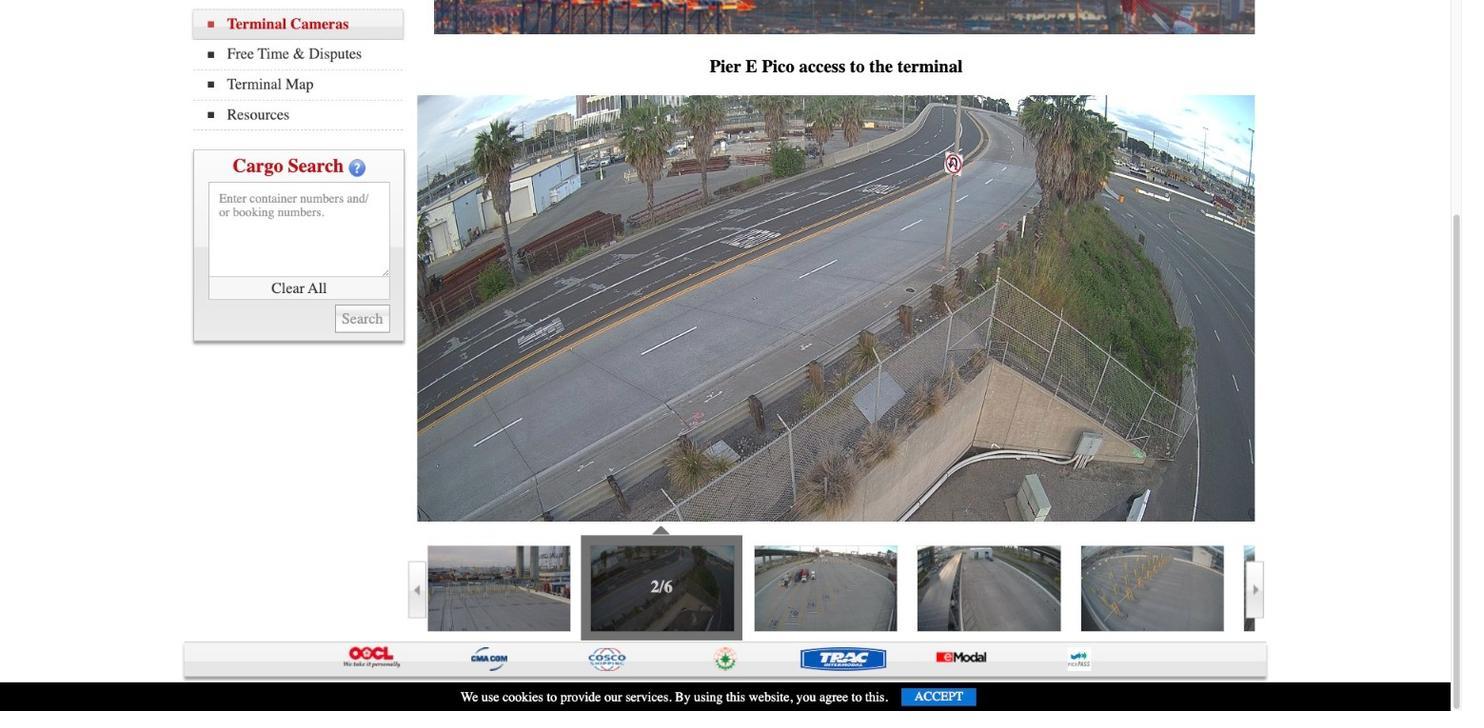 Task type: locate. For each thing, give the bounding box(es) containing it.
None submit
[[335, 305, 390, 333]]

menu bar
[[194, 0, 413, 130]]

Enter container numbers and/ or booking numbers.  text field
[[209, 182, 390, 277]]



Task type: vqa. For each thing, say whether or not it's contained in the screenshot.
EGL
no



